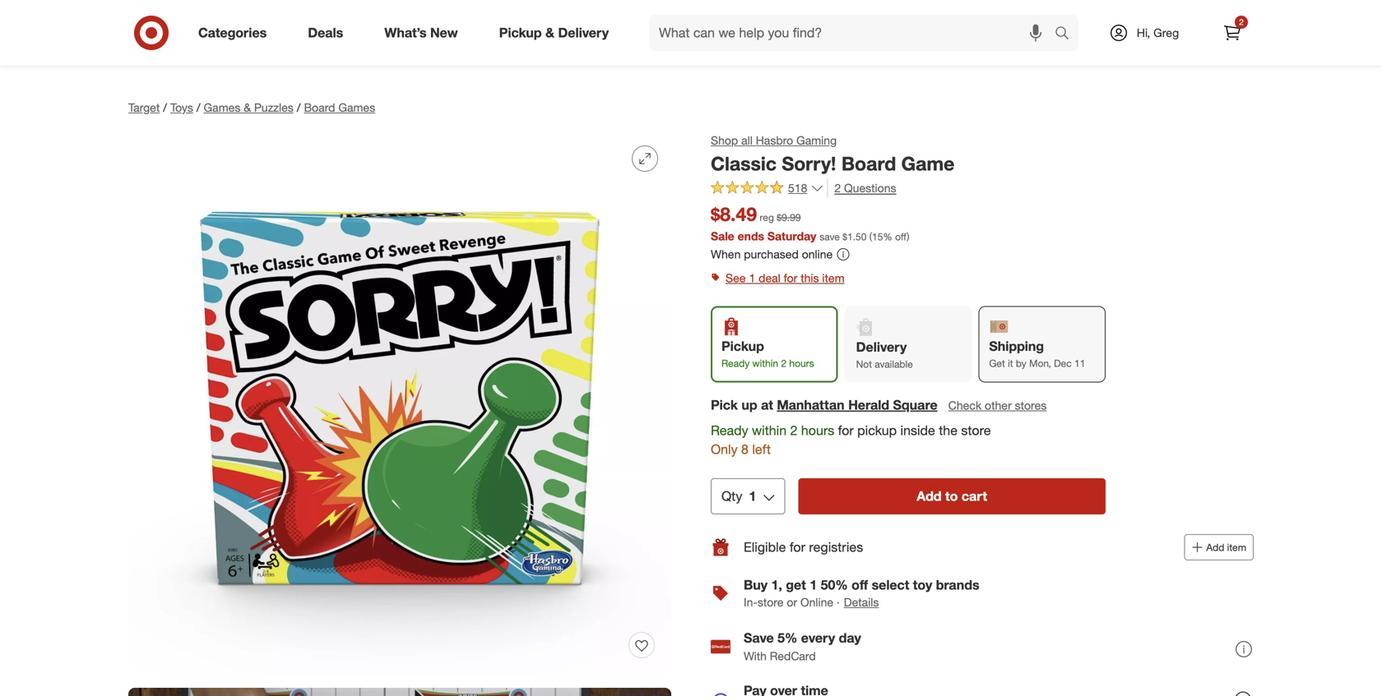Task type: describe. For each thing, give the bounding box(es) containing it.
0 vertical spatial board
[[304, 100, 335, 115]]

select
[[872, 578, 910, 594]]

buy 1, get 1 50% off select toy brands in-store or online ∙ details
[[744, 578, 980, 610]]

gaming
[[797, 133, 837, 148]]

what's new
[[384, 25, 458, 41]]

pickup for ready
[[722, 338, 764, 354]]

with
[[744, 650, 767, 664]]

the
[[939, 423, 958, 439]]

every
[[801, 631, 835, 647]]

toys link
[[170, 100, 193, 115]]

2 inside ready within 2 hours for pickup inside the store only 8 left
[[790, 423, 798, 439]]

dec
[[1054, 357, 1072, 370]]

add item button
[[1184, 535, 1254, 561]]

2 / from the left
[[197, 100, 200, 115]]

deal
[[759, 271, 781, 285]]

details
[[844, 596, 879, 610]]

2 inside the pickup ready within 2 hours
[[781, 357, 787, 370]]

brands
[[936, 578, 980, 594]]

1 for see
[[749, 271, 756, 285]]

add for add item
[[1207, 542, 1225, 554]]

day
[[839, 631, 861, 647]]

image gallery element
[[128, 132, 671, 697]]

check
[[949, 399, 982, 413]]

ends
[[738, 229, 764, 244]]

target
[[128, 100, 160, 115]]

2 vertical spatial for
[[790, 540, 806, 556]]

square
[[893, 397, 938, 413]]

$8.49
[[711, 203, 757, 226]]

reg
[[760, 212, 774, 224]]

∙
[[837, 596, 840, 610]]

for inside ready within 2 hours for pickup inside the store only 8 left
[[838, 423, 854, 439]]

manhattan herald square button
[[777, 396, 938, 415]]

redcard
[[770, 650, 816, 664]]

this
[[801, 271, 819, 285]]

pickup for &
[[499, 25, 542, 41]]

check other stores
[[949, 399, 1047, 413]]

or
[[787, 596, 797, 610]]

)
[[907, 231, 910, 243]]

hasbro
[[756, 133, 793, 148]]

categories
[[198, 25, 267, 41]]

shipping
[[989, 338, 1044, 354]]

%
[[883, 231, 893, 243]]

$8.49 reg $9.99 sale ends saturday save $ 1.50 ( 15 % off )
[[711, 203, 910, 244]]

get
[[786, 578, 806, 594]]

off inside buy 1, get 1 50% off select toy brands in-store or online ∙ details
[[852, 578, 868, 594]]

in-
[[744, 596, 758, 610]]

deals
[[308, 25, 343, 41]]

What can we help you find? suggestions appear below search field
[[649, 15, 1059, 51]]

(
[[870, 231, 872, 243]]

at
[[761, 397, 773, 413]]

eligible
[[744, 540, 786, 556]]

ready inside ready within 2 hours for pickup inside the store only 8 left
[[711, 423, 748, 439]]

board inside shop all hasbro gaming classic sorry! board game
[[842, 152, 896, 175]]

stores
[[1015, 399, 1047, 413]]

518
[[788, 181, 808, 196]]

what's
[[384, 25, 427, 41]]

save 5% every day with redcard
[[744, 631, 861, 664]]

questions
[[844, 181, 897, 196]]

delivery inside 'link'
[[558, 25, 609, 41]]

off inside $8.49 reg $9.99 sale ends saturday save $ 1.50 ( 15 % off )
[[895, 231, 907, 243]]

pickup & delivery
[[499, 25, 609, 41]]

search
[[1048, 26, 1087, 42]]

greg
[[1154, 26, 1179, 40]]

cart
[[962, 489, 987, 505]]

2 questions link
[[827, 179, 897, 198]]

left
[[752, 442, 771, 458]]

online
[[802, 247, 833, 262]]

categories link
[[184, 15, 287, 51]]

3 / from the left
[[297, 100, 301, 115]]

add to cart
[[917, 489, 987, 505]]

mon,
[[1030, 357, 1051, 370]]

add item
[[1207, 542, 1247, 554]]

2 games from the left
[[338, 100, 375, 115]]

classic
[[711, 152, 777, 175]]

0 vertical spatial for
[[784, 271, 798, 285]]

target / toys / games & puzzles / board games
[[128, 100, 375, 115]]

deals link
[[294, 15, 364, 51]]

pickup
[[858, 423, 897, 439]]

details button
[[843, 594, 880, 612]]

other
[[985, 399, 1012, 413]]

$
[[843, 231, 848, 243]]

buy
[[744, 578, 768, 594]]

all
[[741, 133, 753, 148]]

manhattan
[[777, 397, 845, 413]]



Task type: locate. For each thing, give the bounding box(es) containing it.
1
[[749, 271, 756, 285], [749, 489, 756, 505], [810, 578, 817, 594]]

1 horizontal spatial delivery
[[856, 339, 907, 355]]

qty 1
[[722, 489, 756, 505]]

classic sorry! board game, 1 of 8 image
[[128, 132, 671, 676]]

for right eligible
[[790, 540, 806, 556]]

pickup right new
[[499, 25, 542, 41]]

0 horizontal spatial off
[[852, 578, 868, 594]]

within up 'left'
[[752, 423, 787, 439]]

2 inside the 2 questions link
[[835, 181, 841, 196]]

see
[[726, 271, 746, 285]]

0 vertical spatial hours
[[789, 357, 814, 370]]

delivery inside delivery not available
[[856, 339, 907, 355]]

1 vertical spatial add
[[1207, 542, 1225, 554]]

1 vertical spatial pickup
[[722, 338, 764, 354]]

store down check
[[961, 423, 991, 439]]

1 horizontal spatial add
[[1207, 542, 1225, 554]]

2 down manhattan at the right bottom of page
[[790, 423, 798, 439]]

2 inside 2 link
[[1239, 17, 1244, 27]]

0 vertical spatial store
[[961, 423, 991, 439]]

1 inside see 1 deal for this item link
[[749, 271, 756, 285]]

1 vertical spatial store
[[758, 596, 784, 610]]

eligible for registries
[[744, 540, 863, 556]]

within inside the pickup ready within 2 hours
[[753, 357, 778, 370]]

by
[[1016, 357, 1027, 370]]

0 horizontal spatial &
[[244, 100, 251, 115]]

0 vertical spatial add
[[917, 489, 942, 505]]

50%
[[821, 578, 848, 594]]

0 vertical spatial item
[[822, 271, 845, 285]]

1 vertical spatial item
[[1227, 542, 1247, 554]]

1 horizontal spatial store
[[961, 423, 991, 439]]

shop all hasbro gaming classic sorry! board game
[[711, 133, 955, 175]]

new
[[430, 25, 458, 41]]

&
[[546, 25, 555, 41], [244, 100, 251, 115]]

item inside button
[[1227, 542, 1247, 554]]

0 vertical spatial delivery
[[558, 25, 609, 41]]

1 vertical spatial off
[[852, 578, 868, 594]]

board games link
[[304, 100, 375, 115]]

5%
[[778, 631, 798, 647]]

1 horizontal spatial pickup
[[722, 338, 764, 354]]

within
[[753, 357, 778, 370], [752, 423, 787, 439]]

1 horizontal spatial games
[[338, 100, 375, 115]]

add for add to cart
[[917, 489, 942, 505]]

add
[[917, 489, 942, 505], [1207, 542, 1225, 554]]

1 vertical spatial for
[[838, 423, 854, 439]]

to
[[945, 489, 958, 505]]

1 right qty
[[749, 489, 756, 505]]

/ right puzzles
[[297, 100, 301, 115]]

1 games from the left
[[204, 100, 241, 115]]

add to cart button
[[798, 479, 1106, 515]]

not
[[856, 358, 872, 371]]

herald
[[848, 397, 890, 413]]

store inside ready within 2 hours for pickup inside the store only 8 left
[[961, 423, 991, 439]]

$9.99
[[777, 212, 801, 224]]

2 within from the top
[[752, 423, 787, 439]]

save
[[744, 631, 774, 647]]

0 vertical spatial within
[[753, 357, 778, 370]]

ready within 2 hours for pickup inside the store only 8 left
[[711, 423, 991, 458]]

within up the at
[[753, 357, 778, 370]]

ready up pick on the bottom right of page
[[722, 357, 750, 370]]

0 horizontal spatial board
[[304, 100, 335, 115]]

games down deals link at the left top of the page
[[338, 100, 375, 115]]

see 1 deal for this item link
[[711, 267, 1254, 290]]

1 vertical spatial 1
[[749, 489, 756, 505]]

hi,
[[1137, 26, 1151, 40]]

toy
[[913, 578, 933, 594]]

8
[[741, 442, 749, 458]]

up
[[742, 397, 758, 413]]

1.50
[[848, 231, 867, 243]]

hours down pick up at manhattan herald square
[[801, 423, 835, 439]]

1 horizontal spatial board
[[842, 152, 896, 175]]

pickup inside 'link'
[[499, 25, 542, 41]]

toys
[[170, 100, 193, 115]]

hi, greg
[[1137, 26, 1179, 40]]

ready inside the pickup ready within 2 hours
[[722, 357, 750, 370]]

1 within from the top
[[753, 357, 778, 370]]

1 / from the left
[[163, 100, 167, 115]]

1 horizontal spatial off
[[895, 231, 907, 243]]

1 horizontal spatial /
[[197, 100, 200, 115]]

pickup ready within 2 hours
[[722, 338, 814, 370]]

it
[[1008, 357, 1013, 370]]

2 up manhattan at the right bottom of page
[[781, 357, 787, 370]]

inside
[[901, 423, 935, 439]]

ready up only
[[711, 423, 748, 439]]

0 horizontal spatial /
[[163, 100, 167, 115]]

1 inside buy 1, get 1 50% off select toy brands in-store or online ∙ details
[[810, 578, 817, 594]]

1 horizontal spatial &
[[546, 25, 555, 41]]

off
[[895, 231, 907, 243], [852, 578, 868, 594]]

for down manhattan herald square button in the bottom right of the page
[[838, 423, 854, 439]]

2 left questions
[[835, 181, 841, 196]]

1 vertical spatial ready
[[711, 423, 748, 439]]

buy 1, get 1 50% off select toy brands link
[[744, 578, 980, 594]]

sale
[[711, 229, 735, 244]]

hours
[[789, 357, 814, 370], [801, 423, 835, 439]]

1 vertical spatial within
[[752, 423, 787, 439]]

sorry!
[[782, 152, 836, 175]]

shipping get it by mon, dec 11
[[989, 338, 1086, 370]]

games right 'toys' link
[[204, 100, 241, 115]]

hours inside the pickup ready within 2 hours
[[789, 357, 814, 370]]

board right puzzles
[[304, 100, 335, 115]]

1 vertical spatial board
[[842, 152, 896, 175]]

store down 1,
[[758, 596, 784, 610]]

for
[[784, 271, 798, 285], [838, 423, 854, 439], [790, 540, 806, 556]]

game
[[902, 152, 955, 175]]

0 horizontal spatial games
[[204, 100, 241, 115]]

2 horizontal spatial /
[[297, 100, 301, 115]]

within inside ready within 2 hours for pickup inside the store only 8 left
[[752, 423, 787, 439]]

what's new link
[[370, 15, 479, 51]]

0 vertical spatial pickup
[[499, 25, 542, 41]]

available
[[875, 358, 913, 371]]

only
[[711, 442, 738, 458]]

for left this
[[784, 271, 798, 285]]

store inside buy 1, get 1 50% off select toy brands in-store or online ∙ details
[[758, 596, 784, 610]]

pickup inside the pickup ready within 2 hours
[[722, 338, 764, 354]]

store
[[961, 423, 991, 439], [758, 596, 784, 610]]

off right %
[[895, 231, 907, 243]]

1,
[[771, 578, 782, 594]]

hours up manhattan at the right bottom of page
[[789, 357, 814, 370]]

pick up at manhattan herald square
[[711, 397, 938, 413]]

pickup up the up on the bottom of page
[[722, 338, 764, 354]]

1 right see
[[749, 271, 756, 285]]

1 for qty
[[749, 489, 756, 505]]

0 vertical spatial ready
[[722, 357, 750, 370]]

2 link
[[1215, 15, 1251, 51]]

ready
[[722, 357, 750, 370], [711, 423, 748, 439]]

0 horizontal spatial pickup
[[499, 25, 542, 41]]

1 vertical spatial &
[[244, 100, 251, 115]]

online
[[801, 596, 834, 610]]

518 link
[[711, 179, 824, 199]]

save
[[820, 231, 840, 243]]

/
[[163, 100, 167, 115], [197, 100, 200, 115], [297, 100, 301, 115]]

/ left toys on the top of the page
[[163, 100, 167, 115]]

0 horizontal spatial delivery
[[558, 25, 609, 41]]

0 horizontal spatial add
[[917, 489, 942, 505]]

pickup
[[499, 25, 542, 41], [722, 338, 764, 354]]

1 vertical spatial delivery
[[856, 339, 907, 355]]

1 horizontal spatial item
[[1227, 542, 1247, 554]]

0 vertical spatial off
[[895, 231, 907, 243]]

0 vertical spatial 1
[[749, 271, 756, 285]]

pickup & delivery link
[[485, 15, 630, 51]]

hours inside ready within 2 hours for pickup inside the store only 8 left
[[801, 423, 835, 439]]

0 horizontal spatial item
[[822, 271, 845, 285]]

registries
[[809, 540, 863, 556]]

search button
[[1048, 15, 1087, 54]]

board up questions
[[842, 152, 896, 175]]

off up 'details'
[[852, 578, 868, 594]]

0 horizontal spatial store
[[758, 596, 784, 610]]

2 right greg
[[1239, 17, 1244, 27]]

pick
[[711, 397, 738, 413]]

11
[[1075, 357, 1086, 370]]

delivery
[[558, 25, 609, 41], [856, 339, 907, 355]]

board
[[304, 100, 335, 115], [842, 152, 896, 175]]

15
[[872, 231, 883, 243]]

0 vertical spatial &
[[546, 25, 555, 41]]

delivery not available
[[856, 339, 913, 371]]

/ right toys on the top of the page
[[197, 100, 200, 115]]

1 vertical spatial hours
[[801, 423, 835, 439]]

get
[[989, 357, 1005, 370]]

2 vertical spatial 1
[[810, 578, 817, 594]]

1 right get
[[810, 578, 817, 594]]

2
[[1239, 17, 1244, 27], [835, 181, 841, 196], [781, 357, 787, 370], [790, 423, 798, 439]]

saturday
[[768, 229, 817, 244]]

when purchased online
[[711, 247, 833, 262]]

games
[[204, 100, 241, 115], [338, 100, 375, 115]]

check other stores button
[[948, 397, 1048, 415]]

& inside 'link'
[[546, 25, 555, 41]]



Task type: vqa. For each thing, say whether or not it's contained in the screenshot.
Games to the right
yes



